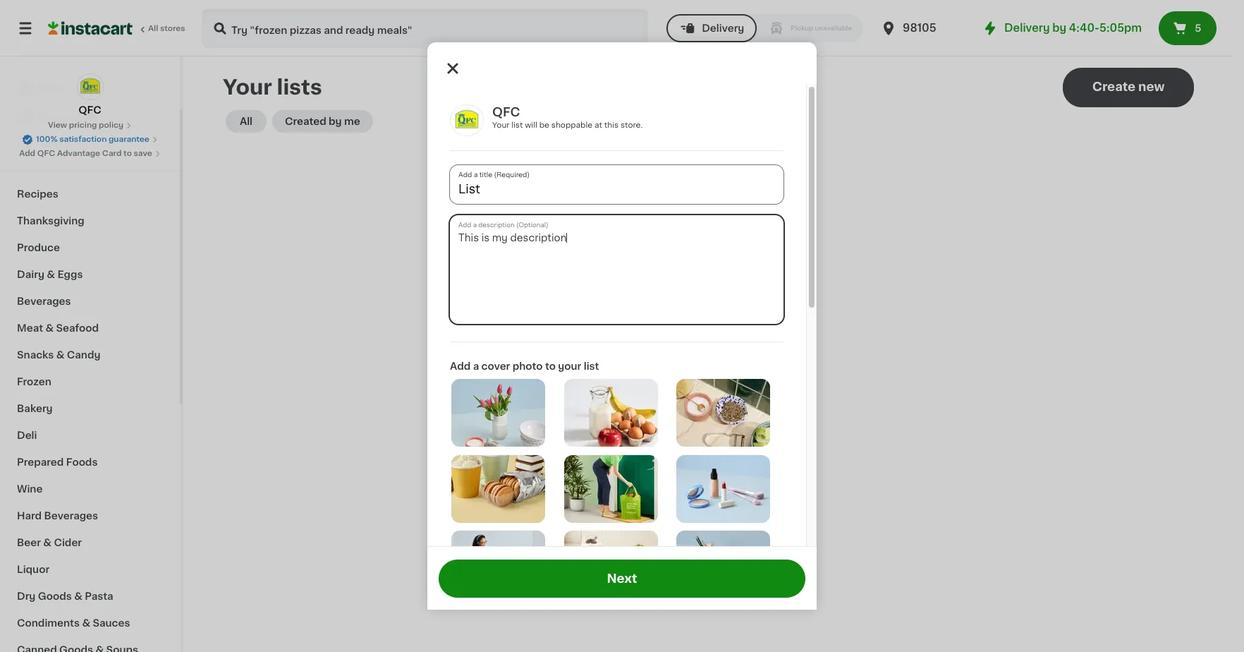 Task type: locate. For each thing, give the bounding box(es) containing it.
delivery by 4:40-5:05pm link
[[982, 20, 1142, 37]]

0 horizontal spatial a
[[473, 361, 479, 371]]

1 horizontal spatial add
[[450, 361, 471, 371]]

delivery inside button
[[702, 23, 745, 33]]

be left 'shoppable'
[[540, 121, 550, 129]]

0 vertical spatial all
[[148, 25, 158, 32]]

1 vertical spatial will
[[704, 308, 720, 318]]

to for your
[[545, 361, 556, 371]]

save
[[134, 150, 152, 157]]

1 horizontal spatial delivery
[[1005, 23, 1050, 33]]

0 vertical spatial a
[[717, 339, 724, 351]]

1 vertical spatial to
[[545, 361, 556, 371]]

0 horizontal spatial create
[[672, 339, 714, 351]]

0 vertical spatial will
[[525, 121, 538, 129]]

produce link
[[8, 234, 171, 261]]

create down create at the top of the page
[[672, 339, 714, 351]]

will left 'shoppable'
[[525, 121, 538, 129]]

& left sauces
[[82, 618, 90, 628]]

0 horizontal spatial be
[[540, 121, 550, 129]]

& for snacks
[[56, 350, 64, 360]]

all
[[148, 25, 158, 32], [240, 116, 253, 126]]

by left me
[[329, 116, 342, 126]]

qfc inside qfc link
[[79, 105, 101, 115]]

a keyboard, mouse, notebook, cup of pencils, wire cable. image
[[677, 531, 771, 598]]

thanksgiving link
[[8, 207, 171, 234]]

1 horizontal spatial be
[[723, 308, 736, 318]]

0 horizontal spatial qfc
[[37, 150, 55, 157]]

1 vertical spatial by
[[329, 116, 342, 126]]

produce
[[17, 243, 60, 253]]

1 vertical spatial list
[[727, 339, 746, 351]]

will inside qfc your list will be shoppable at this store.
[[525, 121, 538, 129]]

buy
[[40, 111, 60, 121]]

be inside qfc your list will be shoppable at this store.
[[540, 121, 550, 129]]

qfc logo image inside list_add_items 'dialog'
[[450, 104, 484, 136]]

foods
[[66, 457, 98, 467]]

0 horizontal spatial add
[[19, 150, 35, 157]]

& left candy
[[56, 350, 64, 360]]

lists down view
[[40, 139, 64, 149]]

& right meat
[[45, 323, 54, 333]]

hard
[[17, 511, 42, 521]]

hard beverages link
[[8, 502, 171, 529]]

again
[[71, 111, 99, 121]]

dry goods & pasta link
[[8, 583, 171, 610]]

dry
[[17, 591, 36, 601]]

create left new
[[1093, 81, 1136, 92]]

by inside button
[[329, 116, 342, 126]]

next button
[[439, 559, 806, 597]]

2 horizontal spatial list
[[727, 339, 746, 351]]

list down saved
[[727, 339, 746, 351]]

0 horizontal spatial list
[[512, 121, 523, 129]]

prepared foods
[[17, 457, 98, 467]]

0 horizontal spatial by
[[329, 116, 342, 126]]

0 horizontal spatial your
[[223, 77, 272, 97]]

1 horizontal spatial a
[[717, 339, 724, 351]]

0 vertical spatial your
[[223, 77, 272, 97]]

frozen
[[17, 377, 51, 387]]

& inside condiments & sauces link
[[82, 618, 90, 628]]

0 vertical spatial to
[[124, 150, 132, 157]]

a down lists you create will be saved here.
[[717, 339, 724, 351]]

1 vertical spatial your
[[493, 121, 510, 129]]

snacks
[[17, 350, 54, 360]]

0 vertical spatial qfc logo image
[[77, 73, 103, 100]]

guarantee
[[109, 135, 150, 143]]

your
[[558, 361, 582, 371]]

bakery link
[[8, 395, 171, 422]]

& left eggs
[[47, 270, 55, 279]]

your
[[223, 77, 272, 97], [493, 121, 510, 129]]

an apple, a small pitcher of milk, a banana, and a carton of 6 eggs. image
[[564, 379, 658, 447]]

instacart logo image
[[48, 20, 133, 37]]

prepared foods link
[[8, 449, 171, 476]]

list inside qfc your list will be shoppable at this store.
[[512, 121, 523, 129]]

1 vertical spatial all
[[240, 116, 253, 126]]

add for add a cover photo to your list
[[450, 361, 471, 371]]

bakery
[[17, 404, 53, 414]]

1 horizontal spatial will
[[704, 308, 720, 318]]

me
[[344, 116, 360, 126]]

0 horizontal spatial delivery
[[702, 23, 745, 33]]

to down guarantee
[[124, 150, 132, 157]]

view pricing policy link
[[48, 120, 132, 131]]

be
[[540, 121, 550, 129], [723, 308, 736, 318]]

& left pasta at the bottom
[[74, 591, 82, 601]]

98105
[[903, 23, 937, 33]]

create for create a list
[[672, 339, 714, 351]]

pasta
[[85, 591, 113, 601]]

by left 4:40-
[[1053, 23, 1067, 33]]

service type group
[[667, 14, 864, 42]]

a inside 'dialog'
[[473, 361, 479, 371]]

add left cover at left
[[450, 361, 471, 371]]

wine link
[[8, 476, 171, 502]]

beverages
[[17, 296, 71, 306], [44, 511, 98, 521]]

0 horizontal spatial all
[[148, 25, 158, 32]]

lists left 'you'
[[623, 308, 646, 318]]

qfc
[[79, 105, 101, 115], [493, 107, 520, 118], [37, 150, 55, 157]]

frozen link
[[8, 368, 171, 395]]

1 horizontal spatial create
[[1093, 81, 1136, 92]]

0 horizontal spatial will
[[525, 121, 538, 129]]

qfc inside qfc your list will be shoppable at this store.
[[493, 107, 520, 118]]

1 vertical spatial create
[[672, 339, 714, 351]]

list right your
[[584, 361, 599, 371]]

all stores
[[148, 25, 185, 32]]

add inside 'dialog'
[[450, 361, 471, 371]]

1 vertical spatial add
[[450, 361, 471, 371]]

2 vertical spatial list
[[584, 361, 599, 371]]

0 vertical spatial lists
[[40, 139, 64, 149]]

& inside dry goods & pasta link
[[74, 591, 82, 601]]

1 horizontal spatial lists
[[623, 308, 646, 318]]

1 vertical spatial a
[[473, 361, 479, 371]]

1 horizontal spatial to
[[545, 361, 556, 371]]

1 horizontal spatial your
[[493, 121, 510, 129]]

& inside dairy & eggs link
[[47, 270, 55, 279]]

create inside button
[[1093, 81, 1136, 92]]

stores
[[160, 25, 185, 32]]

& inside snacks & candy link
[[56, 350, 64, 360]]

create
[[1093, 81, 1136, 92], [672, 339, 714, 351]]

1 horizontal spatial by
[[1053, 23, 1067, 33]]

will
[[525, 121, 538, 129], [704, 308, 720, 318]]

wine
[[17, 484, 43, 494]]

by
[[1053, 23, 1067, 33], [329, 116, 342, 126]]

shop link
[[8, 73, 171, 102]]

all down your lists
[[240, 116, 253, 126]]

be left saved
[[723, 308, 736, 318]]

& for meat
[[45, 323, 54, 333]]

& right beer
[[43, 538, 52, 548]]

card
[[102, 150, 122, 157]]

advantage
[[57, 150, 100, 157]]

0 horizontal spatial lists
[[40, 139, 64, 149]]

0 vertical spatial beverages
[[17, 296, 71, 306]]

1 vertical spatial be
[[723, 308, 736, 318]]

1 vertical spatial lists
[[623, 308, 646, 318]]

created by me
[[285, 116, 360, 126]]

liquor link
[[8, 556, 171, 583]]

buy it again link
[[8, 102, 171, 130]]

add qfc advantage card to save link
[[19, 148, 161, 159]]

delivery for delivery by 4:40-5:05pm
[[1005, 23, 1050, 33]]

& inside beer & cider link
[[43, 538, 52, 548]]

sauces
[[93, 618, 130, 628]]

all inside button
[[240, 116, 253, 126]]

condiments & sauces
[[17, 618, 130, 628]]

1 horizontal spatial qfc
[[79, 105, 101, 115]]

your inside qfc your list will be shoppable at this store.
[[493, 121, 510, 129]]

view
[[48, 121, 67, 129]]

dry goods & pasta
[[17, 591, 113, 601]]

all left stores
[[148, 25, 158, 32]]

1 vertical spatial beverages
[[44, 511, 98, 521]]

will right create at the top of the page
[[704, 308, 720, 318]]

beverages inside "link"
[[17, 296, 71, 306]]

list
[[512, 121, 523, 129], [727, 339, 746, 351], [584, 361, 599, 371]]

beverages up 'cider'
[[44, 511, 98, 521]]

liquor
[[17, 565, 49, 574]]

lists
[[40, 139, 64, 149], [623, 308, 646, 318]]

0 vertical spatial create
[[1093, 81, 1136, 92]]

snacks & candy link
[[8, 342, 171, 368]]

delivery
[[1005, 23, 1050, 33], [702, 23, 745, 33]]

meat & seafood link
[[8, 315, 171, 342]]

beverages down dairy & eggs
[[17, 296, 71, 306]]

to left your
[[545, 361, 556, 371]]

thanksgiving
[[17, 216, 85, 226]]

qfc logo image
[[77, 73, 103, 100], [450, 104, 484, 136]]

photo
[[513, 361, 543, 371]]

0 horizontal spatial qfc logo image
[[77, 73, 103, 100]]

lists for lists
[[40, 139, 64, 149]]

to inside list_add_items 'dialog'
[[545, 361, 556, 371]]

store.
[[621, 121, 643, 129]]

lists you create will be saved here.
[[623, 308, 795, 318]]

list left 'shoppable'
[[512, 121, 523, 129]]

0 vertical spatial be
[[540, 121, 550, 129]]

0 vertical spatial list
[[512, 121, 523, 129]]

& inside meat & seafood link
[[45, 323, 54, 333]]

lists link
[[8, 130, 171, 158]]

0 vertical spatial by
[[1053, 23, 1067, 33]]

a left cover at left
[[473, 361, 479, 371]]

1 horizontal spatial qfc logo image
[[450, 104, 484, 136]]

0 horizontal spatial to
[[124, 150, 132, 157]]

0 vertical spatial add
[[19, 150, 35, 157]]

add up recipes
[[19, 150, 35, 157]]

1 horizontal spatial all
[[240, 116, 253, 126]]

buy it again
[[40, 111, 99, 121]]

100% satisfaction guarantee
[[36, 135, 150, 143]]

to
[[124, 150, 132, 157], [545, 361, 556, 371]]

all for all
[[240, 116, 253, 126]]

1 vertical spatial qfc logo image
[[450, 104, 484, 136]]

2 horizontal spatial qfc
[[493, 107, 520, 118]]

a woman sitting on a chair wearing headphones holding a drink in her hand with a small brown dog on the floor by her side. image
[[452, 531, 545, 598]]

cider
[[54, 538, 82, 548]]

None search field
[[202, 8, 649, 48]]

created
[[285, 116, 326, 126]]

meat & seafood
[[17, 323, 99, 333]]

&
[[47, 270, 55, 279], [45, 323, 54, 333], [56, 350, 64, 360], [43, 538, 52, 548], [74, 591, 82, 601], [82, 618, 90, 628]]

an shopper setting a bag of groceries down at someone's door. image
[[564, 455, 658, 523]]



Task type: describe. For each thing, give the bounding box(es) containing it.
qfc your list will be shoppable at this store.
[[493, 107, 643, 129]]

create for create new
[[1093, 81, 1136, 92]]

at
[[595, 121, 603, 129]]

add qfc advantage card to save
[[19, 150, 152, 157]]

saved
[[738, 308, 768, 318]]

dairy
[[17, 270, 44, 279]]

to for save
[[124, 150, 132, 157]]

list for a
[[727, 339, 746, 351]]

beverages link
[[8, 288, 171, 315]]

snacks & candy
[[17, 350, 101, 360]]

create new button
[[1063, 68, 1195, 107]]

create new
[[1093, 81, 1165, 92]]

beer & cider
[[17, 538, 82, 548]]

list_add_items dialog
[[428, 42, 817, 652]]

qfc for qfc your list will be shoppable at this store.
[[493, 107, 520, 118]]

all for all stores
[[148, 25, 158, 32]]

candy
[[67, 350, 101, 360]]

here.
[[770, 308, 795, 318]]

lists for lists you create will be saved here.
[[623, 308, 646, 318]]

1 horizontal spatial list
[[584, 361, 599, 371]]

shoppable
[[552, 121, 593, 129]]

dairy & eggs link
[[8, 261, 171, 288]]

this
[[605, 121, 619, 129]]

by for delivery
[[1053, 23, 1067, 33]]

5
[[1195, 23, 1202, 33]]

create a list
[[672, 339, 746, 351]]

list for your
[[512, 121, 523, 129]]

deli
[[17, 430, 37, 440]]

delivery by 4:40-5:05pm
[[1005, 23, 1142, 33]]

delivery for delivery
[[702, 23, 745, 33]]

policy
[[99, 121, 124, 129]]

a for add
[[473, 361, 479, 371]]

qfc link
[[77, 73, 103, 117]]

& for dairy
[[47, 270, 55, 279]]

add a cover photo to your list
[[450, 361, 599, 371]]

will for lists
[[704, 308, 720, 318]]

This is my description text field
[[450, 215, 784, 324]]

delivery button
[[667, 14, 757, 42]]

be for lists
[[723, 308, 736, 318]]

all button
[[226, 110, 267, 133]]

100%
[[36, 135, 57, 143]]

98105 button
[[881, 8, 965, 48]]

be for qfc
[[540, 121, 550, 129]]

a bulb of garlic, a bowl of salt, a bowl of pepper, a bowl of cut celery. image
[[677, 379, 771, 447]]

a small white vase of pink tulips, a stack of 3 white bowls, and a rolled napkin. image
[[452, 379, 545, 447]]

deli link
[[8, 422, 171, 449]]

recipes
[[17, 189, 58, 199]]

beer
[[17, 538, 41, 548]]

recipes link
[[8, 181, 171, 207]]

your lists
[[223, 77, 322, 97]]

cover
[[482, 361, 510, 371]]

qfc for qfc
[[79, 105, 101, 115]]

5 button
[[1159, 11, 1217, 45]]

add for add qfc advantage card to save
[[19, 150, 35, 157]]

pricing
[[69, 121, 97, 129]]

you
[[649, 308, 668, 318]]

qfc inside 'add qfc advantage card to save' link
[[37, 150, 55, 157]]

meat
[[17, 323, 43, 333]]

dairy & eggs
[[17, 270, 83, 279]]

condiments & sauces link
[[8, 610, 171, 636]]

& for condiments
[[82, 618, 90, 628]]

new
[[1139, 81, 1165, 92]]

created by me button
[[272, 110, 373, 133]]

seafood
[[56, 323, 99, 333]]

Add a title (Required) text field
[[450, 165, 784, 204]]

create a list link
[[672, 337, 746, 353]]

by for created
[[329, 116, 342, 126]]

shop
[[40, 83, 66, 92]]

a for create
[[717, 339, 724, 351]]

satisfaction
[[59, 135, 107, 143]]

it
[[62, 111, 69, 121]]

create
[[670, 308, 702, 318]]

lists
[[277, 77, 322, 97]]

next
[[607, 573, 638, 584]]

pressed powder, foundation, lip stick, and makeup brushes. image
[[677, 455, 771, 523]]

a bar of chocolate cut in half, a yellow pint of white ice cream, a green pint of white ice cream, an open pack of cookies, and a stack of ice cream sandwiches. image
[[452, 455, 545, 523]]

4:40-
[[1070, 23, 1100, 33]]

5:05pm
[[1100, 23, 1142, 33]]

goods
[[38, 591, 72, 601]]

view pricing policy
[[48, 121, 124, 129]]

will for qfc
[[525, 121, 538, 129]]

prepared
[[17, 457, 64, 467]]

eggs
[[57, 270, 83, 279]]

a jar of flour, a stick of sliced butter, 3 granny smith apples, a carton of 7 eggs. image
[[564, 531, 658, 598]]

all stores link
[[48, 8, 186, 48]]

hard beverages
[[17, 511, 98, 521]]

& for beer
[[43, 538, 52, 548]]

condiments
[[17, 618, 80, 628]]

beer & cider link
[[8, 529, 171, 556]]



Task type: vqa. For each thing, say whether or not it's contained in the screenshot.
A Woman Sitting On A Chair Wearing Headphones Holding A Drink In Her Hand With A Small Brown Dog On The Floor By Her Side. image
yes



